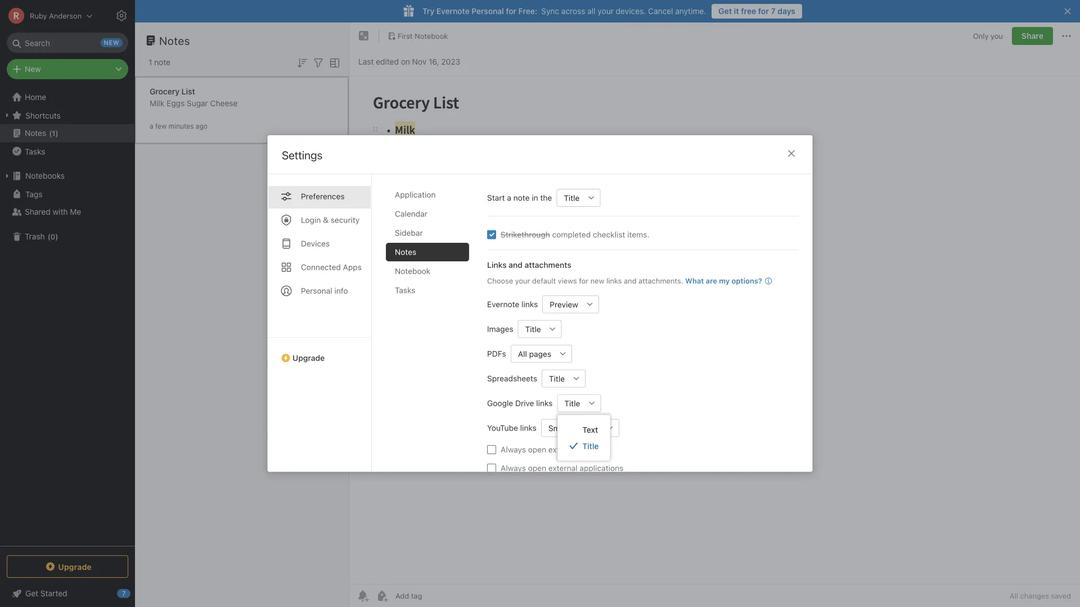 Task type: vqa. For each thing, say whether or not it's contained in the screenshot.
Personal in the tab list
yes



Task type: describe. For each thing, give the bounding box(es) containing it.
all for all pages
[[518, 350, 527, 359]]

always open external files
[[501, 445, 595, 455]]

home link
[[0, 88, 135, 106]]

title button for images
[[518, 320, 544, 338]]

checklist
[[593, 230, 625, 239]]

shared with me
[[25, 207, 81, 217]]

items.
[[627, 230, 650, 239]]

try
[[423, 6, 434, 16]]

login
[[301, 215, 321, 225]]

application tab
[[386, 186, 469, 204]]

tree containing home
[[0, 88, 135, 546]]

new
[[25, 64, 41, 74]]

0
[[51, 233, 55, 241]]

notes inside note list element
[[159, 34, 190, 47]]

title button for start a note in the
[[557, 189, 583, 207]]

a few minutes ago
[[150, 122, 208, 130]]

1 horizontal spatial a
[[507, 193, 511, 203]]

always for always open external applications
[[501, 464, 526, 473]]

application
[[395, 190, 436, 199]]

1 horizontal spatial for
[[579, 277, 589, 285]]

choose your default views for new links and attachments.
[[487, 277, 683, 285]]

0 horizontal spatial note
[[154, 58, 170, 67]]

shared
[[25, 207, 50, 217]]

tasks tab
[[386, 281, 469, 300]]

calendar tab
[[386, 205, 469, 223]]

completed
[[552, 230, 591, 239]]

strikethrough completed checklist items.
[[501, 230, 650, 239]]

shared with me link
[[0, 203, 134, 221]]

tasks inside tasks tab
[[395, 286, 415, 295]]

links right new
[[607, 277, 622, 285]]

notebooks link
[[0, 167, 134, 185]]

home
[[25, 93, 46, 102]]

all changes saved
[[1010, 592, 1071, 601]]

title button for google drive links
[[557, 395, 583, 413]]

note window element
[[349, 23, 1080, 608]]

Choose default view option for Evernote links field
[[543, 296, 599, 314]]

cancel
[[648, 6, 673, 16]]

1 horizontal spatial evernote
[[487, 300, 520, 309]]

( for trash
[[48, 233, 51, 241]]

) for trash
[[55, 233, 58, 241]]

tab list for application
[[268, 174, 372, 472]]

ago
[[196, 122, 208, 130]]

connected apps
[[301, 263, 362, 272]]

trash
[[25, 232, 45, 241]]

1 vertical spatial your
[[515, 277, 530, 285]]

2023
[[441, 57, 460, 66]]

start
[[487, 193, 505, 203]]

pdfs
[[487, 349, 506, 359]]

title button for spreadsheets
[[542, 370, 568, 388]]

sync
[[541, 6, 559, 16]]

my
[[719, 277, 730, 285]]

Choose default view option for Google Drive links field
[[557, 395, 601, 413]]

new button
[[7, 59, 128, 79]]

1 vertical spatial upgrade button
[[7, 556, 128, 578]]

milk eggs sugar cheese
[[150, 99, 238, 108]]

notebook tab
[[386, 262, 469, 281]]

open for always open external applications
[[528, 464, 546, 473]]

&
[[323, 215, 329, 225]]

minutes
[[169, 122, 194, 130]]

always for always open external files
[[501, 445, 526, 455]]

calendar
[[395, 209, 428, 219]]

attachments
[[525, 261, 571, 270]]

tags
[[25, 189, 42, 199]]

options?
[[732, 277, 762, 285]]

you
[[991, 32, 1003, 40]]

tasks inside tasks button
[[25, 147, 45, 156]]

attachments.
[[639, 277, 683, 285]]

title link
[[558, 438, 610, 454]]

eggs
[[167, 99, 185, 108]]

images
[[487, 325, 513, 334]]

notebook inside "notebook" tab
[[395, 267, 431, 276]]

1 vertical spatial upgrade
[[58, 563, 92, 572]]

title for images
[[525, 325, 541, 334]]

only you
[[973, 32, 1003, 40]]

a inside note list element
[[150, 122, 153, 130]]

sidebar tab
[[386, 224, 469, 242]]

shortcuts button
[[0, 106, 134, 124]]

expand notebooks image
[[3, 172, 12, 181]]

notebook inside first notebook button
[[415, 32, 448, 40]]

links
[[487, 261, 507, 270]]

notes inside 'tab'
[[395, 248, 416, 257]]

Choose default view option for YouTube links field
[[541, 419, 620, 437]]

views
[[558, 277, 577, 285]]

free:
[[519, 6, 537, 16]]

all
[[588, 6, 596, 16]]

7
[[771, 6, 776, 16]]

trash ( 0 )
[[25, 232, 58, 241]]

preview
[[550, 300, 578, 309]]

add a reminder image
[[356, 590, 370, 603]]

info
[[334, 286, 348, 296]]

google drive links
[[487, 399, 553, 408]]

across
[[561, 6, 585, 16]]

16,
[[429, 57, 439, 66]]

personal info
[[301, 286, 348, 296]]

on
[[401, 57, 410, 66]]

1 inside note list element
[[149, 58, 152, 67]]

all pages button
[[511, 345, 554, 363]]

sidebar
[[395, 228, 423, 238]]

settings image
[[115, 9, 128, 23]]

Always open external files checkbox
[[487, 446, 496, 455]]

applications
[[580, 464, 624, 473]]

settings
[[282, 149, 323, 162]]

tab list for start a note in the
[[386, 186, 478, 472]]

login & security
[[301, 215, 360, 225]]

0 vertical spatial your
[[598, 6, 614, 16]]

all for all changes saved
[[1010, 592, 1018, 601]]

( for notes
[[49, 129, 52, 137]]



Task type: locate. For each thing, give the bounding box(es) containing it.
start a note in the
[[487, 193, 552, 203]]

last
[[358, 57, 374, 66]]

0 vertical spatial always
[[501, 445, 526, 455]]

tab list
[[268, 174, 372, 472], [386, 186, 478, 472]]

0 horizontal spatial your
[[515, 277, 530, 285]]

note left in
[[514, 193, 530, 203]]

notes
[[159, 34, 190, 47], [25, 129, 46, 138], [395, 248, 416, 257]]

all pages
[[518, 350, 551, 359]]

evernote right try
[[437, 6, 470, 16]]

1 vertical spatial )
[[55, 233, 58, 241]]

for left the 7
[[758, 6, 769, 16]]

tasks down the notes ( 1 )
[[25, 147, 45, 156]]

title for start a note in the
[[564, 193, 580, 203]]

evernote
[[437, 6, 470, 16], [487, 300, 520, 309]]

all inside button
[[518, 350, 527, 359]]

1 vertical spatial (
[[48, 233, 51, 241]]

( right the trash
[[48, 233, 51, 241]]

only
[[973, 32, 989, 40]]

anytime.
[[675, 6, 706, 16]]

)
[[55, 129, 58, 137], [55, 233, 58, 241]]

title down text
[[583, 442, 599, 451]]

None search field
[[15, 33, 120, 53]]

default
[[532, 277, 556, 285]]

personal inside tab list
[[301, 286, 332, 296]]

your
[[598, 6, 614, 16], [515, 277, 530, 285]]

youtube links
[[487, 424, 537, 433]]

1 ) from the top
[[55, 129, 58, 137]]

tasks
[[25, 147, 45, 156], [395, 286, 415, 295]]

note list element
[[135, 23, 349, 608]]

( inside the notes ( 1 )
[[49, 129, 52, 137]]

title inside dropdown list menu
[[583, 442, 599, 451]]

days
[[778, 6, 796, 16]]

0 vertical spatial upgrade
[[293, 354, 325, 363]]

1 external from the top
[[548, 445, 578, 455]]

open
[[528, 445, 546, 455], [528, 464, 546, 473]]

0 vertical spatial upgrade button
[[268, 338, 371, 367]]

pages
[[529, 350, 551, 359]]

preview button
[[543, 296, 581, 314]]

1 vertical spatial open
[[528, 464, 546, 473]]

0 vertical spatial open
[[528, 445, 546, 455]]

devices
[[301, 239, 330, 248]]

first notebook button
[[384, 28, 452, 44]]

1 horizontal spatial notes
[[159, 34, 190, 47]]

for left free:
[[506, 6, 517, 16]]

1 horizontal spatial all
[[1010, 592, 1018, 601]]

are
[[706, 277, 717, 285]]

notebook
[[415, 32, 448, 40], [395, 267, 431, 276]]

a right start
[[507, 193, 511, 203]]

drive
[[515, 399, 534, 408]]

1 vertical spatial external
[[548, 464, 578, 473]]

notes inside tree
[[25, 129, 46, 138]]

1 vertical spatial 1
[[52, 129, 55, 137]]

add tag image
[[375, 590, 389, 603]]

text link
[[558, 422, 610, 438]]

0 horizontal spatial personal
[[301, 286, 332, 296]]

spreadsheets
[[487, 374, 537, 383]]

) inside the notes ( 1 )
[[55, 129, 58, 137]]

title for spreadsheets
[[549, 374, 565, 384]]

try evernote personal for free: sync across all your devices. cancel anytime.
[[423, 6, 706, 16]]

and left the attachments.
[[624, 277, 637, 285]]

1 vertical spatial note
[[514, 193, 530, 203]]

) inside trash ( 0 )
[[55, 233, 58, 241]]

title button down title field
[[557, 395, 583, 413]]

title
[[564, 193, 580, 203], [525, 325, 541, 334], [549, 374, 565, 384], [565, 399, 580, 408], [583, 442, 599, 451]]

1 vertical spatial tasks
[[395, 286, 415, 295]]

for left new
[[579, 277, 589, 285]]

2 horizontal spatial for
[[758, 6, 769, 16]]

0 vertical spatial (
[[49, 129, 52, 137]]

title button right the
[[557, 189, 583, 207]]

0 vertical spatial notes
[[159, 34, 190, 47]]

notes up 1 note
[[159, 34, 190, 47]]

external for applications
[[548, 464, 578, 473]]

tasks button
[[0, 142, 134, 160]]

with
[[53, 207, 68, 217]]

always
[[501, 445, 526, 455], [501, 464, 526, 473]]

1 horizontal spatial your
[[598, 6, 614, 16]]

title button up the all pages button
[[518, 320, 544, 338]]

) down shortcuts button
[[55, 129, 58, 137]]

notes down sidebar
[[395, 248, 416, 257]]

grocery list
[[150, 87, 195, 96]]

0 horizontal spatial and
[[509, 261, 523, 270]]

tree
[[0, 88, 135, 546]]

free
[[741, 6, 756, 16]]

1 inside the notes ( 1 )
[[52, 129, 55, 137]]

0 horizontal spatial upgrade button
[[7, 556, 128, 578]]

what
[[685, 277, 704, 285]]

title inside choose default view option for images field
[[525, 325, 541, 334]]

Note Editor text field
[[349, 77, 1080, 585]]

in
[[532, 193, 538, 203]]

1 up grocery
[[149, 58, 152, 67]]

Choose default view option for Images field
[[518, 320, 562, 338]]

all inside note window element
[[1010, 592, 1018, 601]]

notes ( 1 )
[[25, 129, 58, 138]]

expand note image
[[357, 29, 371, 43]]

grocery
[[150, 87, 179, 96]]

0 horizontal spatial upgrade
[[58, 563, 92, 572]]

external up always open external applications
[[548, 445, 578, 455]]

text
[[583, 426, 598, 435]]

tab list containing preferences
[[268, 174, 372, 472]]

upgrade button inside tab list
[[268, 338, 371, 367]]

last edited on nov 16, 2023
[[358, 57, 460, 66]]

1 vertical spatial personal
[[301, 286, 332, 296]]

personal down 'connected'
[[301, 286, 332, 296]]

0 vertical spatial and
[[509, 261, 523, 270]]

sugar
[[187, 99, 208, 108]]

note
[[154, 58, 170, 67], [514, 193, 530, 203]]

1 horizontal spatial upgrade
[[293, 354, 325, 363]]

title for google drive links
[[565, 399, 580, 408]]

2 ) from the top
[[55, 233, 58, 241]]

shortcuts
[[25, 111, 61, 120]]

choose
[[487, 277, 513, 285]]

saved
[[1051, 592, 1071, 601]]

) for notes
[[55, 129, 58, 137]]

for for free:
[[506, 6, 517, 16]]

close image
[[785, 147, 798, 160]]

1 horizontal spatial 1
[[149, 58, 152, 67]]

0 vertical spatial personal
[[472, 6, 504, 16]]

notebook down try
[[415, 32, 448, 40]]

1 vertical spatial notebook
[[395, 267, 431, 276]]

links down drive
[[520, 424, 537, 433]]

open down 'always open external files'
[[528, 464, 546, 473]]

Always open external applications checkbox
[[487, 464, 496, 473]]

evernote links
[[487, 300, 538, 309]]

title right the
[[564, 193, 580, 203]]

note up grocery
[[154, 58, 170, 67]]

strikethrough
[[501, 230, 550, 239]]

0 horizontal spatial tab list
[[268, 174, 372, 472]]

Choose default view option for PDFs field
[[511, 345, 572, 363]]

1 vertical spatial a
[[507, 193, 511, 203]]

2 vertical spatial notes
[[395, 248, 416, 257]]

0 vertical spatial )
[[55, 129, 58, 137]]

open for always open external files
[[528, 445, 546, 455]]

notebook down notes 'tab'
[[395, 267, 431, 276]]

1 always from the top
[[501, 445, 526, 455]]

first
[[398, 32, 413, 40]]

open up always open external applications
[[528, 445, 546, 455]]

1 horizontal spatial and
[[624, 277, 637, 285]]

google
[[487, 399, 513, 408]]

title up the all pages button
[[525, 325, 541, 334]]

dropdown list menu
[[558, 422, 610, 454]]

always open external applications
[[501, 464, 624, 473]]

all left pages
[[518, 350, 527, 359]]

2 horizontal spatial notes
[[395, 248, 416, 257]]

all left changes
[[1010, 592, 1018, 601]]

0 vertical spatial 1
[[149, 58, 152, 67]]

share button
[[1012, 27, 1053, 45]]

it
[[734, 6, 739, 16]]

files
[[580, 445, 595, 455]]

1 vertical spatial all
[[1010, 592, 1018, 601]]

nov
[[412, 57, 427, 66]]

1
[[149, 58, 152, 67], [52, 129, 55, 137]]

get it free for 7 days
[[719, 6, 796, 16]]

upgrade inside tab list
[[293, 354, 325, 363]]

always right 'always open external files' option at the left of page
[[501, 445, 526, 455]]

external for files
[[548, 445, 578, 455]]

1 vertical spatial always
[[501, 464, 526, 473]]

for inside "button"
[[758, 6, 769, 16]]

changes
[[1020, 592, 1049, 601]]

devices.
[[616, 6, 646, 16]]

title up choose default view option for youtube links field
[[565, 399, 580, 408]]

0 vertical spatial all
[[518, 350, 527, 359]]

0 vertical spatial note
[[154, 58, 170, 67]]

0 horizontal spatial for
[[506, 6, 517, 16]]

0 horizontal spatial evernote
[[437, 6, 470, 16]]

apps
[[343, 263, 362, 272]]

links right drive
[[536, 399, 553, 408]]

1 down shortcuts
[[52, 129, 55, 137]]

notes down shortcuts
[[25, 129, 46, 138]]

) right the trash
[[55, 233, 58, 241]]

tags button
[[0, 185, 134, 203]]

milk
[[150, 99, 164, 108]]

0 vertical spatial evernote
[[437, 6, 470, 16]]

title button
[[557, 189, 583, 207], [518, 320, 544, 338], [542, 370, 568, 388], [557, 395, 583, 413]]

2 external from the top
[[548, 464, 578, 473]]

links up choose default view option for images field
[[522, 300, 538, 309]]

me
[[70, 207, 81, 217]]

1 vertical spatial evernote
[[487, 300, 520, 309]]

external
[[548, 445, 578, 455], [548, 464, 578, 473]]

Search text field
[[15, 33, 120, 53]]

0 vertical spatial notebook
[[415, 32, 448, 40]]

2 always from the top
[[501, 464, 526, 473]]

0 vertical spatial external
[[548, 445, 578, 455]]

( inside trash ( 0 )
[[48, 233, 51, 241]]

edited
[[376, 57, 399, 66]]

your right all
[[598, 6, 614, 16]]

1 horizontal spatial upgrade button
[[268, 338, 371, 367]]

personal left free:
[[472, 6, 504, 16]]

list
[[182, 87, 195, 96]]

tab list containing application
[[386, 186, 478, 472]]

0 horizontal spatial tasks
[[25, 147, 45, 156]]

1 open from the top
[[528, 445, 546, 455]]

for
[[506, 6, 517, 16], [758, 6, 769, 16], [579, 277, 589, 285]]

Select422 checkbox
[[487, 230, 496, 239]]

title button down choose default view option for pdfs field
[[542, 370, 568, 388]]

0 vertical spatial a
[[150, 122, 153, 130]]

for for 7
[[758, 6, 769, 16]]

0 vertical spatial tasks
[[25, 147, 45, 156]]

your down "links and attachments"
[[515, 277, 530, 285]]

1 vertical spatial notes
[[25, 129, 46, 138]]

external down 'always open external files'
[[548, 464, 578, 473]]

few
[[155, 122, 167, 130]]

1 horizontal spatial note
[[514, 193, 530, 203]]

a left few at the top of page
[[150, 122, 153, 130]]

0 horizontal spatial 1
[[52, 129, 55, 137]]

get it free for 7 days button
[[712, 4, 802, 19]]

and
[[509, 261, 523, 270], [624, 277, 637, 285]]

Choose default view option for Spreadsheets field
[[542, 370, 586, 388]]

cheese
[[210, 99, 238, 108]]

2 open from the top
[[528, 464, 546, 473]]

( down shortcuts
[[49, 129, 52, 137]]

evernote down choose
[[487, 300, 520, 309]]

tasks down "notebook" tab
[[395, 286, 415, 295]]

1 horizontal spatial personal
[[472, 6, 504, 16]]

title down choose default view option for pdfs field
[[549, 374, 565, 384]]

Start a new note in the body or title. field
[[557, 189, 601, 207]]

0 horizontal spatial a
[[150, 122, 153, 130]]

0 horizontal spatial all
[[518, 350, 527, 359]]

notes tab
[[386, 243, 469, 262]]

always right always open external applications "checkbox"
[[501, 464, 526, 473]]

1 horizontal spatial tab list
[[386, 186, 478, 472]]

share
[[1022, 31, 1044, 41]]

1 note
[[149, 58, 170, 67]]

0 horizontal spatial notes
[[25, 129, 46, 138]]

new
[[591, 277, 605, 285]]

and right links
[[509, 261, 523, 270]]

1 vertical spatial and
[[624, 277, 637, 285]]

1 horizontal spatial tasks
[[395, 286, 415, 295]]



